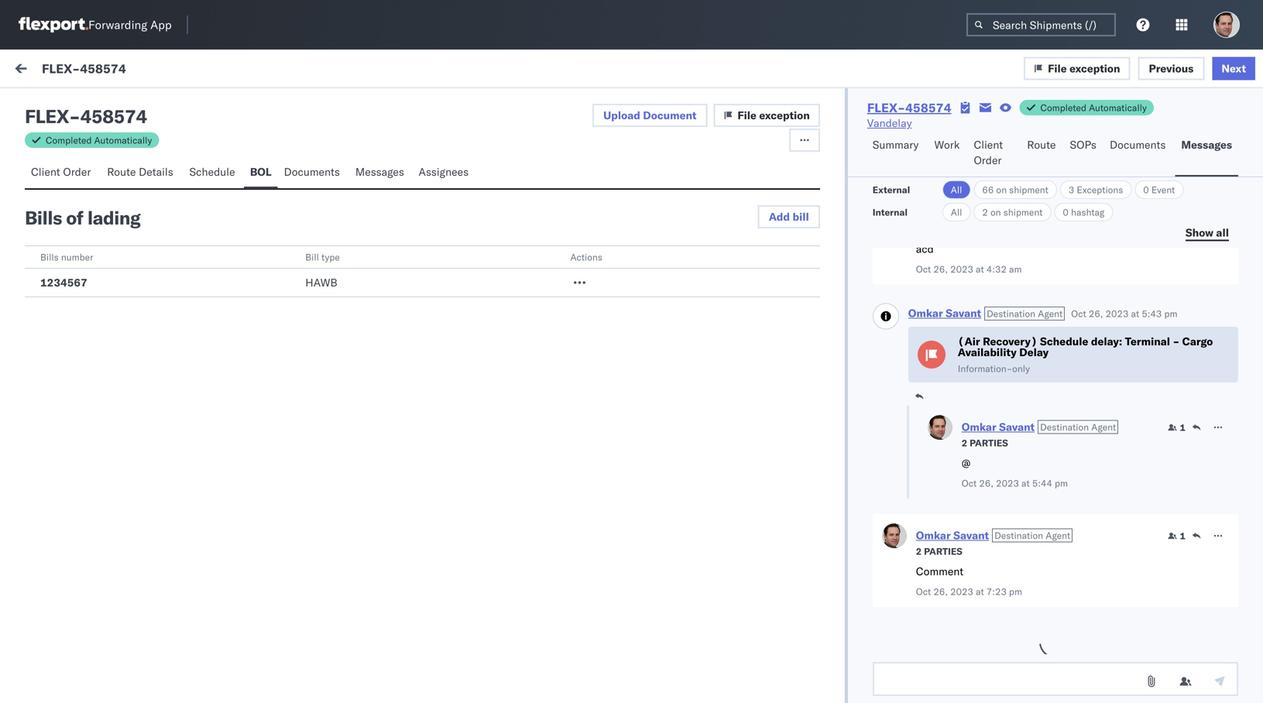 Task type: locate. For each thing, give the bounding box(es) containing it.
on
[[996, 184, 1007, 196], [990, 206, 1001, 218]]

pm right 5:43
[[1164, 308, 1177, 319]]

0 horizontal spatial file exception
[[738, 108, 810, 122]]

1 vertical spatial 2
[[962, 437, 967, 449]]

0 vertical spatial 2
[[982, 206, 988, 218]]

omkar savant up lading
[[75, 168, 144, 181]]

external (0) button
[[19, 91, 98, 122]]

all button up 'acd oct 26, 2023 at 4:32 am'
[[942, 203, 971, 221]]

agent
[[1038, 308, 1063, 319], [1091, 421, 1116, 433], [1046, 530, 1070, 541]]

file
[[1048, 61, 1067, 75], [738, 108, 757, 122]]

bills for bills number
[[40, 251, 59, 263]]

completed automatically up sops
[[1040, 102, 1147, 113]]

parties up comment
[[924, 546, 962, 557]]

upload
[[603, 108, 640, 122]]

schedule
[[189, 165, 235, 179], [1040, 335, 1088, 348]]

agent for comment
[[1046, 530, 1070, 541]]

number
[[61, 251, 93, 263]]

2 vertical spatial -
[[1173, 335, 1180, 348]]

0 vertical spatial 2 parties
[[962, 437, 1008, 449]]

client order button down message at the left of the page
[[25, 158, 101, 188]]

0 horizontal spatial work
[[150, 64, 176, 77]]

1 vertical spatial omkar savant destination agent
[[962, 420, 1116, 434]]

2 1 button from the top
[[1168, 530, 1186, 542]]

on for 66
[[996, 184, 1007, 196]]

completed automatically
[[1040, 102, 1147, 113], [46, 134, 152, 146]]

1 vertical spatial 0
[[1063, 206, 1069, 218]]

omkar savant for oct 26, 2023, 7:22 pm edt
[[75, 168, 144, 181]]

1 vertical spatial all button
[[942, 203, 971, 221]]

route left "details"
[[107, 165, 136, 179]]

0 vertical spatial flex-458574
[[42, 61, 126, 76]]

1 vertical spatial client
[[31, 165, 60, 179]]

2023 left 4:32 at the right top of page
[[950, 263, 973, 275]]

internal for internal
[[873, 206, 908, 218]]

2 horizontal spatial -
[[1173, 335, 1180, 348]]

1 vertical spatial parties
[[924, 546, 962, 557]]

1 vertical spatial destination
[[1040, 421, 1089, 433]]

documents
[[1110, 138, 1166, 151], [284, 165, 340, 179]]

1 resize handle column header from the left
[[402, 129, 420, 703]]

pm inside comment oct 26, 2023 at 7:23 pm
[[1009, 586, 1022, 597]]

26, down acd at the top right of the page
[[933, 263, 948, 275]]

route button
[[1021, 131, 1064, 177]]

1 horizontal spatial work
[[1011, 134, 1031, 146]]

shipment
[[1009, 184, 1048, 196], [1003, 206, 1043, 218]]

pm inside @ oct 26, 2023 at 5:44 pm
[[1055, 477, 1068, 489]]

(air recovery) schedule delay: terminal - cargo availability delay information-only
[[958, 335, 1213, 374]]

1 vertical spatial pm
[[1055, 477, 1068, 489]]

1 vertical spatial shipment
[[1003, 206, 1043, 218]]

work left related
[[934, 138, 960, 151]]

omkar savant button up (air
[[908, 306, 981, 320]]

at for comment
[[976, 586, 984, 597]]

parties for comment
[[924, 546, 962, 557]]

omkar savant destination agent up @ oct 26, 2023 at 5:44 pm
[[962, 420, 1116, 434]]

0 vertical spatial omkar savant button
[[908, 306, 981, 320]]

agent down (air recovery) schedule delay: terminal - cargo availability delay information-only
[[1091, 421, 1116, 433]]

external inside button
[[25, 98, 65, 112]]

documents button right bol
[[278, 158, 349, 188]]

schedule down 1366815
[[1040, 335, 1088, 348]]

0 vertical spatial messages
[[1181, 138, 1232, 151]]

parties
[[970, 437, 1008, 449], [924, 546, 962, 557]]

shipment up 2 on shipment
[[1009, 184, 1048, 196]]

omkar savant destination agent for comment
[[916, 529, 1070, 542]]

omkar savant destination agent
[[908, 306, 1063, 320], [962, 420, 1116, 434], [916, 529, 1070, 542]]

1 vertical spatial file
[[738, 108, 757, 122]]

on right 66
[[996, 184, 1007, 196]]

2 all from the top
[[951, 206, 962, 218]]

7:23
[[986, 586, 1007, 597]]

1 horizontal spatial client order button
[[968, 131, 1021, 177]]

resize handle column header
[[402, 129, 420, 703], [676, 129, 694, 703], [950, 129, 968, 703], [1224, 129, 1242, 703]]

1 (0) from the left
[[68, 98, 88, 112]]

2 parties button up @
[[962, 436, 1008, 449]]

0 horizontal spatial 2
[[916, 546, 922, 557]]

2 up @
[[962, 437, 967, 449]]

am right "i"
[[52, 264, 67, 278]]

2 resize handle column header from the left
[[676, 129, 694, 703]]

client order up 66
[[974, 138, 1003, 167]]

1 vertical spatial flex- 458574
[[975, 490, 1048, 503]]

internal for internal (0)
[[104, 98, 142, 112]]

client order button
[[968, 131, 1021, 177], [25, 158, 101, 188]]

1 vertical spatial 1
[[1180, 530, 1186, 542]]

1 all button from the top
[[942, 180, 971, 199]]

(0) for internal (0)
[[145, 98, 165, 112]]

documents button
[[1104, 131, 1175, 177], [278, 158, 349, 188]]

(0) up message at the left of the page
[[68, 98, 88, 112]]

1
[[1180, 422, 1186, 433], [1180, 530, 1186, 542]]

26, inside 'acd oct 26, 2023 at 4:32 am'
[[933, 263, 948, 275]]

458574 up 2 on shipment
[[1008, 180, 1048, 194]]

2 parties up comment
[[916, 546, 962, 557]]

on for 2
[[990, 206, 1001, 218]]

0 vertical spatial pm
[[1164, 308, 1177, 319]]

1 vertical spatial work
[[934, 138, 960, 151]]

0 vertical spatial automatically
[[1089, 102, 1147, 113]]

all left 66
[[951, 184, 962, 196]]

at inside 'acd oct 26, 2023 at 4:32 am'
[[976, 263, 984, 275]]

omkar savant for i
[[75, 237, 144, 251]]

destination up recovery)
[[987, 308, 1035, 319]]

0 vertical spatial 1
[[1180, 422, 1186, 433]]

3
[[1069, 184, 1074, 196]]

file right document
[[738, 108, 757, 122]]

0 vertical spatial schedule
[[189, 165, 235, 179]]

file exception button
[[1024, 57, 1130, 80], [1024, 57, 1130, 80], [714, 104, 820, 127], [714, 104, 820, 127]]

destination down 5:44
[[994, 530, 1043, 541]]

2023 inside 'acd oct 26, 2023 at 4:32 am'
[[950, 263, 973, 275]]

26,
[[448, 180, 464, 194], [933, 263, 948, 275], [1089, 308, 1103, 319], [979, 477, 994, 489], [933, 586, 948, 597]]

1 button for comment
[[1168, 530, 1186, 542]]

1 horizontal spatial client
[[974, 138, 1003, 151]]

oct down acd at the top right of the page
[[916, 263, 931, 275]]

work for my
[[44, 60, 84, 81]]

related
[[976, 134, 1008, 146]]

file down search shipments (/) text field
[[1048, 61, 1067, 75]]

1 vertical spatial 2 parties button
[[916, 544, 962, 558]]

route inside button
[[107, 165, 136, 179]]

0
[[1143, 184, 1149, 196], [1063, 206, 1069, 218]]

oct down assignees
[[427, 180, 445, 194]]

shipment down 66 on shipment
[[1003, 206, 1043, 218]]

internal down the "summary" 'button'
[[873, 206, 908, 218]]

savant down lading
[[111, 237, 144, 251]]

messages
[[1181, 138, 1232, 151], [355, 165, 404, 179]]

0 vertical spatial bills
[[25, 206, 62, 229]]

0 horizontal spatial completed
[[46, 134, 92, 146]]

0 horizontal spatial automatically
[[94, 134, 152, 146]]

pm right 7:23
[[1009, 586, 1022, 597]]

at left 4:32 at the right top of page
[[976, 263, 984, 275]]

3 exceptions
[[1069, 184, 1123, 196]]

import
[[115, 64, 147, 77]]

flex- 1366815
[[975, 319, 1055, 333]]

show all button
[[1176, 221, 1238, 245]]

completed up item/shipment
[[1040, 102, 1086, 113]]

bills left of
[[25, 206, 62, 229]]

omkar savant destination agent up (air
[[908, 306, 1063, 320]]

route
[[1027, 138, 1056, 151], [107, 165, 136, 179]]

1 vertical spatial all
[[951, 206, 962, 218]]

2 1 from the top
[[1180, 530, 1186, 542]]

file exception
[[1048, 61, 1120, 75], [738, 108, 810, 122]]

omkar up number
[[75, 237, 108, 251]]

1 vertical spatial external
[[873, 184, 910, 196]]

client down message at the left of the page
[[31, 165, 60, 179]]

0 horizontal spatial documents
[[284, 165, 340, 179]]

0 vertical spatial file
[[1048, 61, 1067, 75]]

0 horizontal spatial pm
[[1009, 586, 1022, 597]]

1 horizontal spatial exception
[[1070, 61, 1120, 75]]

omkar savant button up @
[[962, 420, 1035, 434]]

assignees button
[[412, 158, 478, 188]]

0 vertical spatial on
[[996, 184, 1007, 196]]

oct inside 'acd oct 26, 2023 at 4:32 am'
[[916, 263, 931, 275]]

client order button up 66
[[968, 131, 1021, 177]]

of
[[66, 206, 83, 229]]

1 vertical spatial agent
[[1091, 421, 1116, 433]]

pm right 5:44
[[1055, 477, 1068, 489]]

26, left 5:44
[[979, 477, 994, 489]]

0 left hashtag
[[1063, 206, 1069, 218]]

2023 inside @ oct 26, 2023 at 5:44 pm
[[996, 477, 1019, 489]]

2 vertical spatial pm
[[1009, 586, 1022, 597]]

2 vertical spatial destination
[[994, 530, 1043, 541]]

1 horizontal spatial route
[[1027, 138, 1056, 151]]

2023 inside comment oct 26, 2023 at 7:23 pm
[[950, 586, 973, 597]]

1 vertical spatial 1 button
[[1168, 530, 1186, 542]]

1 horizontal spatial documents
[[1110, 138, 1166, 151]]

1 vertical spatial flex-458574
[[867, 100, 951, 115]]

show
[[1186, 226, 1213, 239]]

bills number
[[40, 251, 93, 263]]

order down message at the left of the page
[[63, 165, 91, 179]]

0 horizontal spatial client
[[31, 165, 60, 179]]

work right import on the top of the page
[[150, 64, 176, 77]]

on down 66
[[990, 206, 1001, 218]]

2023
[[950, 263, 973, 275], [1106, 308, 1129, 319], [996, 477, 1019, 489], [950, 586, 973, 597]]

app
[[150, 17, 172, 32]]

1 flex- 458574 from the top
[[975, 180, 1048, 194]]

(0) down import work button
[[145, 98, 165, 112]]

savant up @ oct 26, 2023 at 5:44 pm
[[999, 420, 1035, 434]]

client order for the right "client order" button
[[974, 138, 1003, 167]]

0 vertical spatial 2 parties button
[[962, 436, 1008, 449]]

0 for 0 hashtag
[[1063, 206, 1069, 218]]

1 omkar savant from the top
[[75, 168, 144, 181]]

3 flex- 458574 from the top
[[975, 590, 1048, 604]]

0 vertical spatial work
[[150, 64, 176, 77]]

1 horizontal spatial schedule
[[1040, 335, 1088, 348]]

summary button
[[866, 131, 928, 177]]

1 vertical spatial completed automatically
[[46, 134, 152, 146]]

1 horizontal spatial messages
[[1181, 138, 1232, 151]]

documents right bol
[[284, 165, 340, 179]]

am
[[1009, 263, 1022, 275], [52, 264, 67, 278]]

None text field
[[873, 662, 1238, 696]]

destination for @
[[1040, 421, 1089, 433]]

external down the "summary" 'button'
[[873, 184, 910, 196]]

26, inside comment oct 26, 2023 at 7:23 pm
[[933, 586, 948, 597]]

at inside comment oct 26, 2023 at 7:23 pm
[[976, 586, 984, 597]]

1 vertical spatial 2 parties
[[916, 546, 962, 557]]

oct inside @ oct 26, 2023 at 5:44 pm
[[962, 477, 977, 489]]

1 1 button from the top
[[1168, 421, 1186, 434]]

0 vertical spatial internal
[[104, 98, 142, 112]]

0 horizontal spatial flex-458574
[[42, 61, 126, 76]]

0 vertical spatial file exception
[[1048, 61, 1120, 75]]

at left 5:44
[[1021, 477, 1030, 489]]

client order down message at the left of the page
[[31, 165, 91, 179]]

2 parties button
[[962, 436, 1008, 449], [916, 544, 962, 558]]

-
[[69, 105, 80, 128], [701, 180, 708, 194], [1173, 335, 1180, 348]]

external down my work
[[25, 98, 65, 112]]

1 vertical spatial on
[[990, 206, 1001, 218]]

automatically up sops
[[1089, 102, 1147, 113]]

bills
[[25, 206, 62, 229], [40, 251, 59, 263]]

1 horizontal spatial (0)
[[145, 98, 165, 112]]

1 horizontal spatial parties
[[970, 437, 1008, 449]]

client right work button
[[974, 138, 1003, 151]]

bill type
[[305, 251, 340, 263]]

1 vertical spatial omkar savant
[[75, 237, 144, 251]]

0 horizontal spatial schedule
[[189, 165, 235, 179]]

all button for 2
[[942, 203, 971, 221]]

client
[[974, 138, 1003, 151], [31, 165, 60, 179]]

omkar savant destination agent up comment oct 26, 2023 at 7:23 pm
[[916, 529, 1070, 542]]

savant
[[111, 168, 144, 181], [111, 237, 144, 251], [946, 306, 981, 320], [999, 420, 1035, 434], [953, 529, 989, 542]]

work right related
[[1011, 134, 1031, 146]]

3 resize handle column header from the left
[[950, 129, 968, 703]]

0 vertical spatial route
[[1027, 138, 1056, 151]]

1 horizontal spatial external
[[873, 184, 910, 196]]

all
[[951, 184, 962, 196], [951, 206, 962, 218]]

internal inside button
[[104, 98, 142, 112]]

2 parties
[[962, 437, 1008, 449], [916, 546, 962, 557]]

work up "external (0)"
[[44, 60, 84, 81]]

0 horizontal spatial external
[[25, 98, 65, 112]]

0 vertical spatial 1 button
[[1168, 421, 1186, 434]]

0 horizontal spatial exception
[[759, 108, 810, 122]]

automatically
[[1089, 102, 1147, 113], [94, 134, 152, 146]]

2023 down comment
[[950, 586, 973, 597]]

0 horizontal spatial parties
[[924, 546, 962, 557]]

order down related
[[974, 153, 1002, 167]]

1 horizontal spatial documents button
[[1104, 131, 1175, 177]]

0 vertical spatial 0
[[1143, 184, 1149, 196]]

external for external
[[873, 184, 910, 196]]

route left sops
[[1027, 138, 1056, 151]]

2 all button from the top
[[942, 203, 971, 221]]

shipment for 66 on shipment
[[1009, 184, 1048, 196]]

(0) inside button
[[145, 98, 165, 112]]

(0) for external (0)
[[68, 98, 88, 112]]

2 omkar savant from the top
[[75, 237, 144, 251]]

1 horizontal spatial am
[[1009, 263, 1022, 275]]

my work
[[15, 60, 84, 81]]

0 vertical spatial external
[[25, 98, 65, 112]]

documents button up 0 event
[[1104, 131, 1175, 177]]

0 vertical spatial completed automatically
[[1040, 102, 1147, 113]]

1 vertical spatial -
[[701, 180, 708, 194]]

work for related
[[1011, 134, 1031, 146]]

1 horizontal spatial 0
[[1143, 184, 1149, 196]]

4 resize handle column header from the left
[[1224, 129, 1242, 703]]

am inside 'acd oct 26, 2023 at 4:32 am'
[[1009, 263, 1022, 275]]

your
[[269, 264, 291, 278]]

1 all from the top
[[951, 184, 962, 196]]

1 vertical spatial internal
[[873, 206, 908, 218]]

edt
[[546, 180, 566, 194]]

documents up 0 event
[[1110, 138, 1166, 151]]

0 horizontal spatial (0)
[[68, 98, 88, 112]]

flex
[[25, 105, 69, 128]]

0 vertical spatial documents
[[1110, 138, 1166, 151]]

2 vertical spatial flex- 458574
[[975, 590, 1048, 604]]

1 button for @
[[1168, 421, 1186, 434]]

26, up delay:
[[1089, 308, 1103, 319]]

2 parties button for @
[[962, 436, 1008, 449]]

parties up @
[[970, 437, 1008, 449]]

at for @
[[1021, 477, 1030, 489]]

1 horizontal spatial pm
[[1055, 477, 1068, 489]]

oct inside comment oct 26, 2023 at 7:23 pm
[[916, 586, 931, 597]]

@ oct 26, 2023 at 5:44 pm
[[962, 456, 1068, 489]]

omkar savant
[[75, 168, 144, 181], [75, 237, 144, 251]]

related work item/shipment
[[976, 134, 1097, 146]]

event
[[1151, 184, 1175, 196]]

66
[[982, 184, 994, 196]]

am right 4:32 at the right top of page
[[1009, 263, 1022, 275]]

2 (0) from the left
[[145, 98, 165, 112]]

internal down import on the top of the page
[[104, 98, 142, 112]]

external for external (0)
[[25, 98, 65, 112]]

flex - 458574
[[25, 105, 147, 128]]

schedule left bol
[[189, 165, 235, 179]]

route inside button
[[1027, 138, 1056, 151]]

0 vertical spatial omkar savant
[[75, 168, 144, 181]]

agent up the delay
[[1038, 308, 1063, 319]]

commendation
[[106, 264, 179, 278]]

all button left 66
[[942, 180, 971, 199]]

omkar savant down lading
[[75, 237, 144, 251]]

automatically up route details
[[94, 134, 152, 146]]

at for acd
[[976, 263, 984, 275]]

(0) inside button
[[68, 98, 88, 112]]

0 horizontal spatial work
[[44, 60, 84, 81]]

458574 down import on the top of the page
[[80, 105, 147, 128]]

2 up comment
[[916, 546, 922, 557]]

1 horizontal spatial file
[[1048, 61, 1067, 75]]

flex-458574 up the vandelay
[[867, 100, 951, 115]]

at left 7:23
[[976, 586, 984, 597]]

flex-458574 down forwarding app link
[[42, 61, 126, 76]]

at inside @ oct 26, 2023 at 5:44 pm
[[1021, 477, 1030, 489]]

0 vertical spatial completed
[[1040, 102, 1086, 113]]

all up 'acd oct 26, 2023 at 4:32 am'
[[951, 206, 962, 218]]

2023 left 5:44
[[996, 477, 1019, 489]]

agent down 5:44
[[1046, 530, 1070, 541]]

oct for @
[[962, 477, 977, 489]]

26, inside @ oct 26, 2023 at 5:44 pm
[[979, 477, 994, 489]]

1 vertical spatial work
[[1011, 134, 1031, 146]]

2 on shipment
[[982, 206, 1043, 218]]

0 vertical spatial flex- 458574
[[975, 180, 1048, 194]]

oct
[[427, 180, 445, 194], [916, 263, 931, 275], [1071, 308, 1086, 319], [962, 477, 977, 489], [916, 586, 931, 597]]

oct 26, 2023 at 5:43 pm
[[1071, 308, 1177, 319]]

0 left event
[[1143, 184, 1149, 196]]

omkar savant button up comment
[[916, 529, 989, 542]]

bills up "i"
[[40, 251, 59, 263]]

schedule inside button
[[189, 165, 235, 179]]

sops button
[[1064, 131, 1104, 177]]

0 vertical spatial work
[[44, 60, 84, 81]]

66 on shipment
[[982, 184, 1048, 196]]

0 horizontal spatial client order
[[31, 165, 91, 179]]

completed automatically down flex - 458574
[[46, 134, 152, 146]]

flex-
[[42, 61, 80, 76], [867, 100, 905, 115], [975, 180, 1008, 194], [975, 250, 1008, 263], [975, 319, 1008, 333], [975, 490, 1008, 503], [975, 590, 1008, 604]]

2023 for acd
[[950, 263, 973, 275]]

internal (0) button
[[98, 91, 174, 122]]

1 1 from the top
[[1180, 422, 1186, 433]]

bill
[[305, 251, 319, 263]]

completed down flex - 458574
[[46, 134, 92, 146]]

import work
[[115, 64, 176, 77]]

flex-458574
[[42, 61, 126, 76], [867, 100, 951, 115]]



Task type: describe. For each thing, give the bounding box(es) containing it.
i
[[46, 264, 50, 278]]

information-
[[958, 363, 1012, 374]]

2 flex- 458574 from the top
[[975, 490, 1048, 503]]

improve
[[227, 264, 266, 278]]

1 horizontal spatial -
[[701, 180, 708, 194]]

report
[[182, 264, 212, 278]]

5:43
[[1142, 308, 1162, 319]]

forwarding
[[88, 17, 147, 32]]

458574 up the vandelay
[[905, 100, 951, 115]]

upload document button
[[593, 104, 707, 127]]

2 for @
[[962, 437, 967, 449]]

a
[[98, 264, 103, 278]]

cargo
[[1182, 335, 1213, 348]]

all button for 66
[[942, 180, 971, 199]]

2 for comment
[[916, 546, 922, 557]]

route for route details
[[107, 165, 136, 179]]

0 horizontal spatial messages
[[355, 165, 404, 179]]

bill
[[793, 210, 809, 223]]

upload document
[[603, 108, 697, 122]]

- inside (air recovery) schedule delay: terminal - cargo availability delay information-only
[[1173, 335, 1180, 348]]

next button
[[1212, 57, 1255, 80]]

2 horizontal spatial pm
[[1164, 308, 1177, 319]]

(air
[[958, 335, 980, 348]]

flex-458574 link
[[867, 100, 951, 115]]

2023,
[[467, 180, 498, 194]]

only
[[1012, 363, 1030, 374]]

to
[[215, 264, 225, 278]]

agent for @
[[1091, 421, 1116, 433]]

sops
[[1070, 138, 1097, 151]]

2 parties button for comment
[[916, 544, 962, 558]]

0 vertical spatial agent
[[1038, 308, 1063, 319]]

all for 66
[[951, 184, 962, 196]]

26, for acd
[[933, 263, 948, 275]]

0 horizontal spatial file
[[738, 108, 757, 122]]

savant up comment oct 26, 2023 at 7:23 pm
[[953, 529, 989, 542]]

bills of lading
[[25, 206, 140, 229]]

recovery)
[[983, 335, 1037, 348]]

savant up lading
[[111, 168, 144, 181]]

1 vertical spatial documents
[[284, 165, 340, 179]]

add
[[769, 210, 790, 223]]

2 horizontal spatial 2
[[982, 206, 988, 218]]

1 horizontal spatial file exception
[[1048, 61, 1120, 75]]

destination for comment
[[994, 530, 1043, 541]]

type
[[321, 251, 340, 263]]

0 for 0 event
[[1143, 184, 1149, 196]]

0 horizontal spatial am
[[52, 264, 67, 278]]

458574 down forwarding app link
[[80, 61, 126, 76]]

oct for comment
[[916, 586, 931, 597]]

omkar savant button for comment
[[916, 529, 989, 542]]

458574 right 7:23
[[1008, 590, 1048, 604]]

terminal
[[1125, 335, 1170, 348]]

0 hashtag
[[1063, 206, 1105, 218]]

external (0)
[[25, 98, 88, 112]]

filing
[[70, 264, 95, 278]]

bol button
[[244, 158, 278, 188]]

omkar up @
[[962, 420, 996, 434]]

internal (0)
[[104, 98, 165, 112]]

0 event
[[1143, 184, 1175, 196]]

message
[[48, 134, 85, 146]]

exceptions
[[1077, 184, 1123, 196]]

hashtag
[[1071, 206, 1105, 218]]

i am filing a commendation report to improve your morale!
[[46, 264, 330, 278]]

comment oct 26, 2023 at 7:23 pm
[[916, 565, 1022, 597]]

document
[[643, 108, 697, 122]]

1 for @
[[1180, 422, 1186, 433]]

show all
[[1186, 226, 1229, 239]]

hawb
[[305, 276, 337, 289]]

5:44
[[1032, 477, 1052, 489]]

26, for @
[[979, 477, 994, 489]]

work button
[[928, 131, 968, 177]]

1 horizontal spatial order
[[974, 153, 1002, 167]]

26, for comment
[[933, 586, 948, 597]]

vandelay
[[867, 116, 912, 130]]

2 parties for @
[[962, 437, 1008, 449]]

forwarding app
[[88, 17, 172, 32]]

26, down assignees
[[448, 180, 464, 194]]

Search Shipments (/) text field
[[966, 13, 1116, 36]]

previous button
[[1138, 57, 1204, 80]]

omkar down acd at the top right of the page
[[908, 306, 943, 320]]

0 horizontal spatial order
[[63, 165, 91, 179]]

0 vertical spatial exception
[[1070, 61, 1120, 75]]

bills for bills of lading
[[25, 206, 62, 229]]

savant up (air
[[946, 306, 981, 320]]

pm
[[527, 180, 543, 194]]

schedule inside (air recovery) schedule delay: terminal - cargo availability delay information-only
[[1040, 335, 1088, 348]]

2023 for @
[[996, 477, 1019, 489]]

flexport. image
[[19, 17, 88, 33]]

pm for @
[[1055, 477, 1068, 489]]

2023 for comment
[[950, 586, 973, 597]]

1234567
[[40, 276, 87, 289]]

0 vertical spatial omkar savant destination agent
[[908, 306, 1063, 320]]

4:32
[[986, 263, 1007, 275]]

1 vertical spatial exception
[[759, 108, 810, 122]]

1 for comment
[[1180, 530, 1186, 542]]

bol
[[250, 165, 271, 179]]

import work button
[[109, 50, 182, 91]]

0 horizontal spatial client order button
[[25, 158, 101, 188]]

2023 up delay:
[[1106, 308, 1129, 319]]

route for route
[[1027, 138, 1056, 151]]

delay:
[[1091, 335, 1122, 348]]

oct 26, 2023, 7:22 pm edt
[[427, 180, 566, 194]]

1 vertical spatial completed
[[46, 134, 92, 146]]

oct up (air recovery) schedule delay: terminal - cargo availability delay information-only
[[1071, 308, 1086, 319]]

omkar savant button for @
[[962, 420, 1035, 434]]

summary
[[873, 138, 919, 151]]

item/shipment
[[1033, 134, 1097, 146]]

omkar savant destination agent for @
[[962, 420, 1116, 434]]

availability
[[958, 345, 1017, 359]]

1366815
[[1008, 319, 1055, 333]]

0 vertical spatial -
[[69, 105, 80, 128]]

actions
[[570, 251, 602, 263]]

previous
[[1149, 61, 1194, 75]]

assignees
[[419, 165, 469, 179]]

1 horizontal spatial automatically
[[1089, 102, 1147, 113]]

omkar down message at the left of the page
[[75, 168, 108, 181]]

0 horizontal spatial documents button
[[278, 158, 349, 188]]

all for 2
[[951, 206, 962, 218]]

lading
[[87, 206, 140, 229]]

1 horizontal spatial completed
[[1040, 102, 1086, 113]]

0 horizontal spatial messages button
[[349, 158, 412, 188]]

1 horizontal spatial flex-458574
[[867, 100, 951, 115]]

shipment for 2 on shipment
[[1003, 206, 1043, 218]]

schedule button
[[183, 158, 244, 188]]

add bill button
[[758, 205, 820, 228]]

parties for @
[[970, 437, 1008, 449]]

acd oct 26, 2023 at 4:32 am
[[916, 242, 1022, 275]]

oct for acd
[[916, 263, 931, 275]]

client order for "client order" button to the left
[[31, 165, 91, 179]]

1 horizontal spatial messages button
[[1175, 131, 1238, 177]]

route details button
[[101, 158, 183, 188]]

at left 5:43
[[1131, 308, 1139, 319]]

forwarding app link
[[19, 17, 172, 33]]

pm for comment
[[1009, 586, 1022, 597]]

458574 down 5:44
[[1008, 490, 1048, 503]]

acd
[[916, 242, 934, 256]]

details
[[139, 165, 173, 179]]

all
[[1216, 226, 1229, 239]]

omkar up comment
[[916, 529, 951, 542]]

morale!
[[293, 264, 330, 278]]

next
[[1221, 61, 1246, 75]]

route details
[[107, 165, 173, 179]]

@
[[962, 456, 971, 470]]

2 parties for comment
[[916, 546, 962, 557]]

my
[[15, 60, 40, 81]]

0 vertical spatial destination
[[987, 308, 1035, 319]]



Task type: vqa. For each thing, say whether or not it's contained in the screenshot.
the middle -
yes



